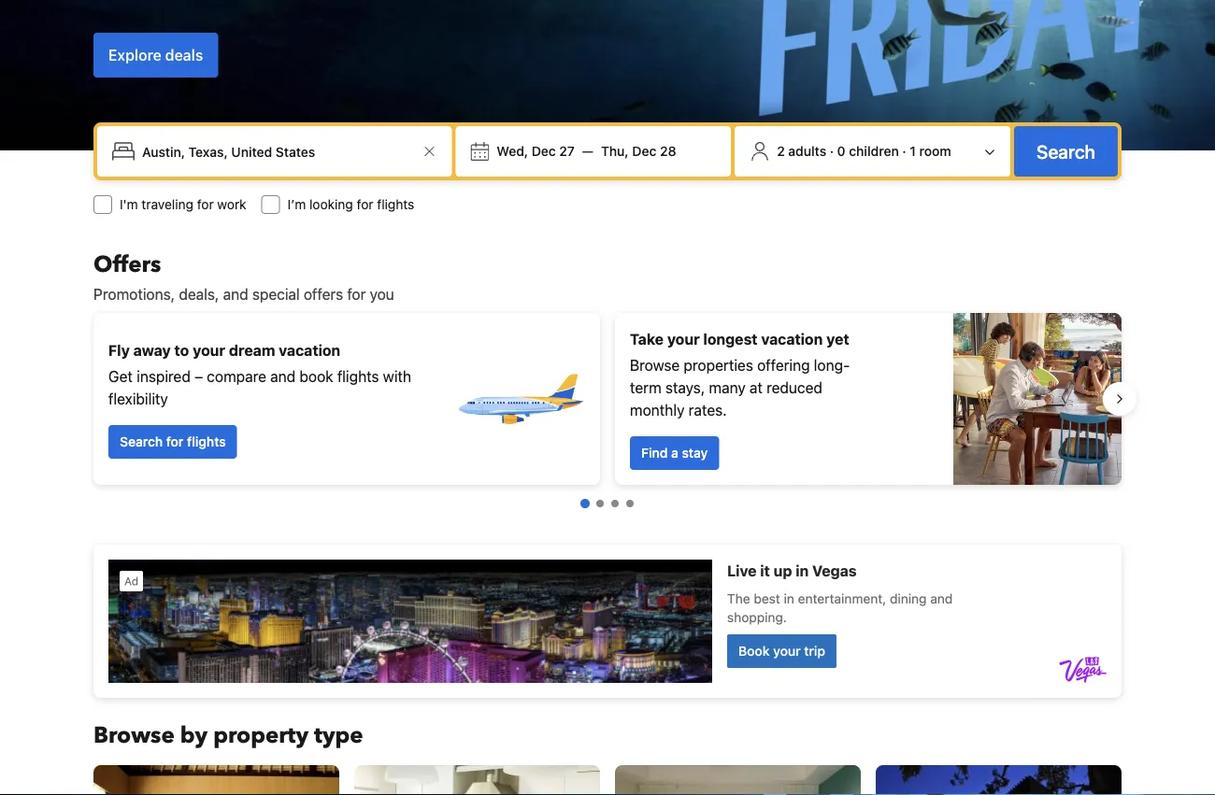 Task type: vqa. For each thing, say whether or not it's contained in the screenshot.
room
yes



Task type: describe. For each thing, give the bounding box(es) containing it.
take your longest vacation yet image
[[954, 313, 1122, 485]]

i'm looking for flights
[[288, 197, 415, 212]]

main content containing offers
[[79, 249, 1137, 796]]

looking
[[310, 197, 353, 212]]

–
[[195, 368, 203, 386]]

a
[[672, 446, 679, 461]]

2 adults · 0 children · 1 room
[[777, 144, 952, 159]]

2 adults · 0 children · 1 room button
[[743, 134, 1004, 169]]

term
[[630, 379, 662, 397]]

offers
[[94, 249, 161, 280]]

children
[[849, 144, 899, 159]]

with
[[383, 368, 412, 386]]

and inside fly away to your dream vacation get inspired – compare and book flights with flexibility
[[270, 368, 296, 386]]

0
[[838, 144, 846, 159]]

offering
[[758, 357, 810, 375]]

inspired
[[137, 368, 191, 386]]

wed,
[[497, 144, 529, 159]]

—
[[583, 144, 594, 159]]

dream
[[229, 342, 275, 360]]

2
[[777, 144, 785, 159]]

flexibility
[[108, 390, 168, 408]]

27
[[560, 144, 575, 159]]

stay
[[682, 446, 708, 461]]

advertisement region
[[94, 545, 1122, 699]]

1
[[910, 144, 916, 159]]

compare
[[207, 368, 267, 386]]

at
[[750, 379, 763, 397]]

your inside fly away to your dream vacation get inspired – compare and book flights with flexibility
[[193, 342, 225, 360]]

rates.
[[689, 402, 727, 419]]

2 dec from the left
[[633, 144, 657, 159]]

property
[[213, 721, 309, 751]]

deals
[[165, 46, 203, 64]]

longest
[[704, 331, 758, 348]]

explore deals
[[108, 46, 203, 64]]

search for flights link
[[108, 426, 237, 459]]

special
[[252, 286, 300, 303]]

many
[[709, 379, 746, 397]]

adults
[[789, 144, 827, 159]]

browse inside take your longest vacation yet browse properties offering long- term stays, many at reduced monthly rates.
[[630, 357, 680, 375]]

offers
[[304, 286, 343, 303]]

fly away to your dream vacation image
[[455, 334, 585, 465]]

promotions,
[[94, 286, 175, 303]]

search button
[[1015, 126, 1119, 177]]

progress bar inside main content
[[581, 499, 634, 509]]

search for search for flights
[[120, 434, 163, 450]]

offers promotions, deals, and special offers for you
[[94, 249, 394, 303]]

stays,
[[666, 379, 705, 397]]

wed, dec 27 — thu, dec 28
[[497, 144, 677, 159]]

your inside take your longest vacation yet browse properties offering long- term stays, many at reduced monthly rates.
[[668, 331, 700, 348]]

search for search
[[1037, 140, 1096, 162]]

i'm
[[288, 197, 306, 212]]

vacation inside fly away to your dream vacation get inspired – compare and book flights with flexibility
[[279, 342, 341, 360]]

explore
[[108, 46, 162, 64]]



Task type: locate. For each thing, give the bounding box(es) containing it.
1 horizontal spatial vacation
[[762, 331, 823, 348]]

i'm
[[120, 197, 138, 212]]

progress bar
[[581, 499, 634, 509]]

region containing take your longest vacation yet
[[79, 306, 1137, 493]]

flights inside fly away to your dream vacation get inspired – compare and book flights with flexibility
[[337, 368, 379, 386]]

1 vertical spatial and
[[270, 368, 296, 386]]

reduced
[[767, 379, 823, 397]]

browse up term
[[630, 357, 680, 375]]

flights
[[377, 197, 415, 212], [337, 368, 379, 386], [187, 434, 226, 450]]

vacation inside take your longest vacation yet browse properties offering long- term stays, many at reduced monthly rates.
[[762, 331, 823, 348]]

dec left 27
[[532, 144, 556, 159]]

your right take
[[668, 331, 700, 348]]

and
[[223, 286, 248, 303], [270, 368, 296, 386]]

region
[[79, 306, 1137, 493]]

0 horizontal spatial and
[[223, 286, 248, 303]]

for right looking
[[357, 197, 374, 212]]

to
[[174, 342, 189, 360]]

1 horizontal spatial search
[[1037, 140, 1096, 162]]

0 horizontal spatial vacation
[[279, 342, 341, 360]]

type
[[314, 721, 363, 751]]

0 horizontal spatial dec
[[532, 144, 556, 159]]

by
[[180, 721, 208, 751]]

Where are you going? field
[[135, 135, 418, 168]]

browse left the by
[[94, 721, 175, 751]]

1 horizontal spatial your
[[668, 331, 700, 348]]

take your longest vacation yet browse properties offering long- term stays, many at reduced monthly rates.
[[630, 331, 850, 419]]

1 vertical spatial flights
[[337, 368, 379, 386]]

i'm traveling for work
[[120, 197, 247, 212]]

find a stay link
[[630, 437, 719, 470]]

0 vertical spatial search
[[1037, 140, 1096, 162]]

dec
[[532, 144, 556, 159], [633, 144, 657, 159]]

your right to
[[193, 342, 225, 360]]

take
[[630, 331, 664, 348]]

1 vertical spatial search
[[120, 434, 163, 450]]

0 horizontal spatial your
[[193, 342, 225, 360]]

and inside offers promotions, deals, and special offers for you
[[223, 286, 248, 303]]

flights down –
[[187, 434, 226, 450]]

main content
[[79, 249, 1137, 796]]

for
[[197, 197, 214, 212], [357, 197, 374, 212], [347, 286, 366, 303], [166, 434, 184, 450]]

explore deals link
[[94, 33, 218, 78]]

·
[[830, 144, 834, 159], [903, 144, 907, 159]]

0 horizontal spatial ·
[[830, 144, 834, 159]]

away
[[133, 342, 171, 360]]

yet
[[827, 331, 850, 348]]

0 vertical spatial browse
[[630, 357, 680, 375]]

flights right looking
[[377, 197, 415, 212]]

dec left 28
[[633, 144, 657, 159]]

fly
[[108, 342, 130, 360]]

1 vertical spatial browse
[[94, 721, 175, 751]]

1 dec from the left
[[532, 144, 556, 159]]

find
[[642, 446, 668, 461]]

traveling
[[142, 197, 194, 212]]

vacation up offering
[[762, 331, 823, 348]]

browse by property type
[[94, 721, 363, 751]]

deals,
[[179, 286, 219, 303]]

for inside "region"
[[166, 434, 184, 450]]

vacation
[[762, 331, 823, 348], [279, 342, 341, 360]]

vacation up book
[[279, 342, 341, 360]]

0 horizontal spatial search
[[120, 434, 163, 450]]

· left 1
[[903, 144, 907, 159]]

1 horizontal spatial and
[[270, 368, 296, 386]]

1 · from the left
[[830, 144, 834, 159]]

· left the 0
[[830, 144, 834, 159]]

and left book
[[270, 368, 296, 386]]

2 · from the left
[[903, 144, 907, 159]]

1 horizontal spatial ·
[[903, 144, 907, 159]]

properties
[[684, 357, 754, 375]]

monthly
[[630, 402, 685, 419]]

and right deals,
[[223, 286, 248, 303]]

for left work
[[197, 197, 214, 212]]

1 horizontal spatial browse
[[630, 357, 680, 375]]

0 vertical spatial flights
[[377, 197, 415, 212]]

work
[[217, 197, 247, 212]]

for down flexibility
[[166, 434, 184, 450]]

long-
[[814, 357, 850, 375]]

for inside offers promotions, deals, and special offers for you
[[347, 286, 366, 303]]

for left you
[[347, 286, 366, 303]]

your
[[668, 331, 700, 348], [193, 342, 225, 360]]

0 horizontal spatial browse
[[94, 721, 175, 751]]

0 vertical spatial and
[[223, 286, 248, 303]]

you
[[370, 286, 394, 303]]

search
[[1037, 140, 1096, 162], [120, 434, 163, 450]]

wed, dec 27 button
[[489, 135, 583, 168]]

room
[[920, 144, 952, 159]]

get
[[108, 368, 133, 386]]

find a stay
[[642, 446, 708, 461]]

28
[[660, 144, 677, 159]]

2 vertical spatial flights
[[187, 434, 226, 450]]

book
[[300, 368, 333, 386]]

search for flights
[[120, 434, 226, 450]]

browse
[[630, 357, 680, 375], [94, 721, 175, 751]]

search inside "region"
[[120, 434, 163, 450]]

search inside button
[[1037, 140, 1096, 162]]

1 horizontal spatial dec
[[633, 144, 657, 159]]

flights left with on the left top
[[337, 368, 379, 386]]

fly away to your dream vacation get inspired – compare and book flights with flexibility
[[108, 342, 412, 408]]

thu, dec 28 button
[[594, 135, 684, 168]]

thu,
[[601, 144, 629, 159]]



